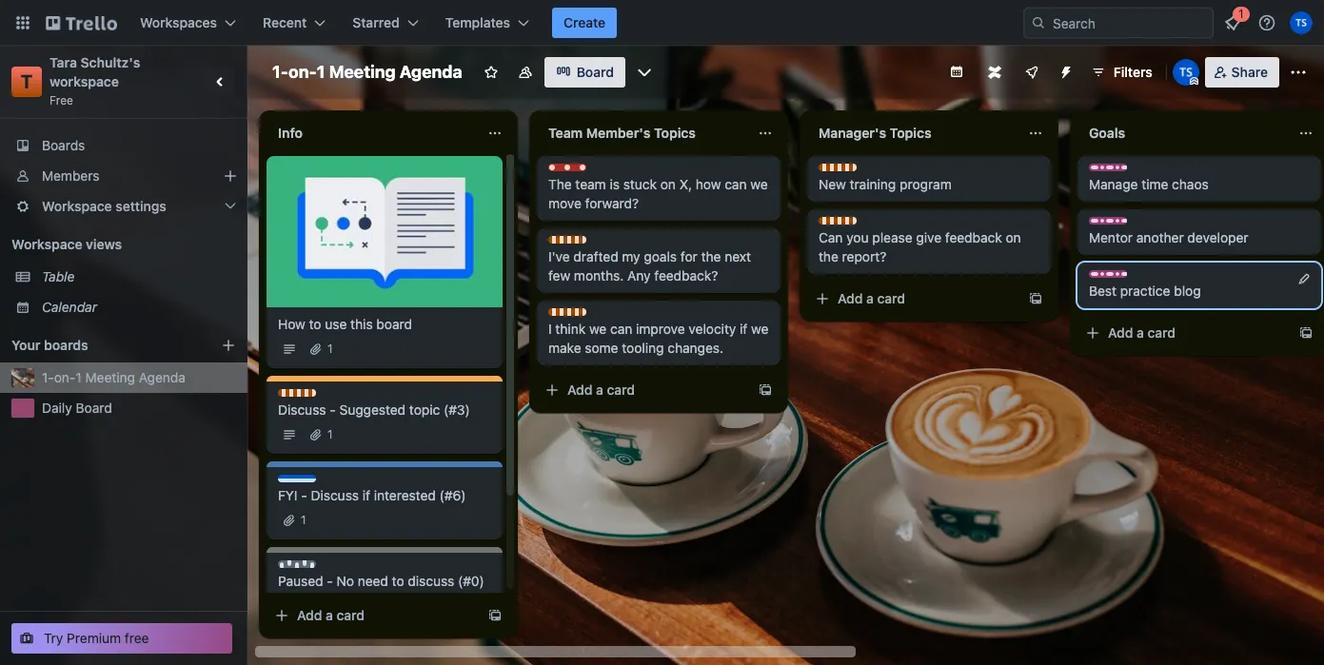 Task type: vqa. For each thing, say whether or not it's contained in the screenshot.
left the meeting
yes



Task type: locate. For each thing, give the bounding box(es) containing it.
practice
[[1121, 283, 1171, 299]]

topic
[[409, 402, 440, 418]]

goal inside goal mentor another developer
[[1109, 217, 1134, 231]]

goal mentor another developer
[[1089, 217, 1249, 246]]

developer
[[1188, 230, 1249, 246]]

can up some
[[610, 321, 633, 337]]

next
[[725, 249, 751, 265]]

add for i've drafted my goals for the next few months. any feedback?
[[568, 382, 593, 398]]

color: orange, title: "discuss" element
[[819, 164, 881, 178], [819, 217, 881, 231], [549, 236, 611, 250], [549, 309, 611, 323], [278, 390, 340, 404]]

board inside 'link'
[[76, 400, 112, 416]]

1 goal from the top
[[1109, 164, 1134, 178]]

workspace inside popup button
[[42, 198, 112, 214]]

0 vertical spatial on-
[[289, 62, 317, 82]]

manager's topics
[[819, 125, 932, 141]]

0 vertical spatial can
[[725, 176, 747, 192]]

goal manage time chaos
[[1089, 164, 1209, 192]]

color: orange, title: "discuss" element up 'months.'
[[549, 236, 611, 250]]

card down report?
[[878, 290, 906, 307]]

free
[[125, 630, 149, 647]]

1-on-1 meeting agenda down starred
[[272, 62, 463, 82]]

1 vertical spatial on-
[[54, 370, 76, 386]]

templates button
[[434, 8, 541, 38]]

Search field
[[1047, 9, 1213, 37]]

we up some
[[589, 321, 607, 337]]

tara schultz (taraschultz7) image right open information menu "icon"
[[1290, 11, 1313, 34]]

0 horizontal spatial agenda
[[139, 370, 186, 386]]

we right how
[[751, 176, 768, 192]]

my
[[622, 249, 641, 265]]

1 notification image
[[1222, 11, 1245, 34]]

to
[[309, 316, 321, 332], [392, 573, 404, 590]]

goal
[[1109, 164, 1134, 178], [1109, 217, 1134, 231], [1109, 270, 1134, 285]]

color: pink, title: "goal" element down manage
[[1089, 217, 1134, 231]]

velocity
[[689, 321, 737, 337]]

0 horizontal spatial create from template… image
[[488, 609, 503, 624]]

discuss inside discuss can you please give feedback on the report?
[[838, 217, 881, 231]]

goal left time
[[1109, 164, 1134, 178]]

add for can you please give feedback on the report?
[[838, 290, 863, 307]]

mentor
[[1089, 230, 1133, 246]]

the right for
[[701, 249, 721, 265]]

discuss
[[838, 164, 881, 178], [838, 217, 881, 231], [568, 236, 611, 250], [568, 309, 611, 323], [297, 390, 340, 404], [278, 402, 326, 418], [311, 488, 359, 504]]

a down report?
[[867, 290, 874, 307]]

create
[[564, 14, 606, 30]]

1 vertical spatial -
[[301, 488, 307, 504]]

0 horizontal spatial board
[[76, 400, 112, 416]]

Manager's Topics text field
[[808, 118, 1017, 149]]

changes.
[[668, 340, 724, 356]]

1 horizontal spatial the
[[819, 249, 839, 265]]

add a card down some
[[568, 382, 635, 398]]

we inside blocker the team is stuck on x, how can we move forward?
[[751, 176, 768, 192]]

automation image
[[1051, 57, 1078, 84]]

blocker
[[568, 164, 609, 178]]

paused
[[297, 561, 338, 575], [278, 573, 323, 590]]

discuss for think
[[568, 309, 611, 323]]

discuss - suggested topic (#3) link
[[278, 401, 491, 420]]

can right how
[[725, 176, 747, 192]]

add a card down report?
[[838, 290, 906, 307]]

color: pink, title: "goal" element
[[1089, 164, 1134, 178], [1089, 217, 1134, 231], [1089, 270, 1134, 285]]

goal inside goal manage time chaos
[[1109, 164, 1134, 178]]

1 down use
[[328, 342, 333, 356]]

1 horizontal spatial on-
[[289, 62, 317, 82]]

add
[[838, 290, 863, 307], [1109, 325, 1134, 341], [568, 382, 593, 398], [297, 608, 322, 624]]

2 horizontal spatial create from template… image
[[1299, 326, 1314, 341]]

0 horizontal spatial 1-
[[42, 370, 54, 386]]

color: pink, title: "goal" element down goals at the top of page
[[1089, 164, 1134, 178]]

starred
[[353, 14, 400, 30]]

1 horizontal spatial topics
[[890, 125, 932, 141]]

add down make
[[568, 382, 593, 398]]

goal inside goal best practice blog
[[1109, 270, 1134, 285]]

0 vertical spatial if
[[740, 321, 748, 337]]

workspace down members
[[42, 198, 112, 214]]

0 vertical spatial 1-
[[272, 62, 289, 82]]

1 up daily board
[[76, 370, 82, 386]]

- inside fyi fyi - discuss if interested (#6)
[[301, 488, 307, 504]]

0 vertical spatial workspace
[[42, 198, 112, 214]]

board left the customize views image
[[577, 64, 614, 80]]

manager's
[[819, 125, 887, 141]]

on- down 'recent' popup button
[[289, 62, 317, 82]]

1 vertical spatial board
[[76, 400, 112, 416]]

2 vertical spatial color: pink, title: "goal" element
[[1089, 270, 1134, 285]]

1 horizontal spatial tara schultz (taraschultz7) image
[[1290, 11, 1313, 34]]

discuss up 'months.'
[[568, 236, 611, 250]]

agenda left star or unstar board icon
[[400, 62, 463, 82]]

topics
[[654, 125, 696, 141], [890, 125, 932, 141]]

0 horizontal spatial meeting
[[85, 370, 135, 386]]

feedback?
[[655, 268, 718, 284]]

1 topics from the left
[[654, 125, 696, 141]]

1 horizontal spatial 1-on-1 meeting agenda
[[272, 62, 463, 82]]

card down practice at the top right
[[1148, 325, 1176, 341]]

views
[[86, 236, 122, 252]]

board right daily
[[76, 400, 112, 416]]

how
[[696, 176, 721, 192]]

2 vertical spatial -
[[327, 573, 333, 590]]

topics up discuss new training program
[[890, 125, 932, 141]]

the
[[549, 176, 572, 192]]

back to home image
[[46, 8, 117, 38]]

add down report?
[[838, 290, 863, 307]]

agenda up the daily board 'link'
[[139, 370, 186, 386]]

1- down recent at the top left
[[272, 62, 289, 82]]

discuss new training program
[[819, 164, 952, 192]]

tara
[[50, 54, 77, 70]]

on- up daily
[[54, 370, 76, 386]]

discuss left interested
[[311, 488, 359, 504]]

0 vertical spatial tara schultz (taraschultz7) image
[[1290, 11, 1313, 34]]

a for drafted
[[596, 382, 604, 398]]

1 vertical spatial tara schultz (taraschultz7) image
[[1173, 59, 1200, 86]]

1 vertical spatial on
[[1006, 230, 1022, 246]]

the down can at the right top
[[819, 249, 839, 265]]

agenda
[[400, 62, 463, 82], [139, 370, 186, 386]]

workspace settings button
[[0, 191, 248, 222]]

card
[[878, 290, 906, 307], [1148, 325, 1176, 341], [607, 382, 635, 398], [337, 608, 365, 624]]

0 vertical spatial 1-on-1 meeting agenda
[[272, 62, 463, 82]]

1 vertical spatial if
[[363, 488, 370, 504]]

2 goal from the top
[[1109, 217, 1134, 231]]

0 horizontal spatial on
[[661, 176, 676, 192]]

1 vertical spatial workspace
[[11, 236, 82, 252]]

meeting inside text field
[[329, 62, 396, 82]]

card for you
[[878, 290, 906, 307]]

on-
[[289, 62, 317, 82], [54, 370, 76, 386]]

color: orange, title: "discuss" element down how
[[278, 390, 340, 404]]

1 horizontal spatial meeting
[[329, 62, 396, 82]]

can inside discuss i think we can improve velocity if we make some tooling changes.
[[610, 321, 633, 337]]

2 vertical spatial goal
[[1109, 270, 1134, 285]]

recent
[[263, 14, 307, 30]]

blog
[[1174, 283, 1201, 299]]

color: orange, title: "discuss" element up make
[[549, 309, 611, 323]]

workspace navigation collapse icon image
[[208, 69, 234, 95]]

3 goal from the top
[[1109, 270, 1134, 285]]

add a card down practice at the top right
[[1109, 325, 1176, 341]]

primary element
[[0, 0, 1325, 46]]

discuss inside discuss new training program
[[838, 164, 881, 178]]

fyi fyi - discuss if interested (#6)
[[278, 475, 466, 504]]

1 the from the left
[[701, 249, 721, 265]]

0 horizontal spatial topics
[[654, 125, 696, 141]]

add a card button down can you please give feedback on the report? link
[[808, 284, 1021, 314]]

0 vertical spatial on
[[661, 176, 676, 192]]

1 color: pink, title: "goal" element from the top
[[1089, 164, 1134, 178]]

1 horizontal spatial board
[[577, 64, 614, 80]]

0 horizontal spatial if
[[363, 488, 370, 504]]

0 vertical spatial create from template… image
[[1029, 291, 1044, 307]]

1-
[[272, 62, 289, 82], [42, 370, 54, 386]]

0 vertical spatial -
[[330, 402, 336, 418]]

1 vertical spatial 1-
[[42, 370, 54, 386]]

add a card button down tooling on the bottom
[[537, 375, 750, 406]]

this
[[351, 316, 373, 332]]

open information menu image
[[1258, 13, 1277, 32]]

- inside discuss discuss - suggested topic (#3)
[[330, 402, 336, 418]]

share
[[1232, 64, 1269, 80]]

the team is stuck on x, how can we move forward? link
[[549, 175, 769, 213]]

create from template… image for mentor another developer
[[1299, 326, 1314, 341]]

discuss up some
[[568, 309, 611, 323]]

goal for manage
[[1109, 164, 1134, 178]]

workspace
[[42, 198, 112, 214], [11, 236, 82, 252]]

1 vertical spatial 1-on-1 meeting agenda
[[42, 370, 186, 386]]

color: black, title: "paused" element
[[278, 561, 338, 575]]

is
[[610, 176, 620, 192]]

free
[[50, 93, 73, 108]]

2 topics from the left
[[890, 125, 932, 141]]

card down some
[[607, 382, 635, 398]]

add board image
[[221, 338, 236, 353]]

few
[[549, 268, 571, 284]]

meeting down the your boards with 2 items element
[[85, 370, 135, 386]]

use
[[325, 316, 347, 332]]

- for discuss
[[330, 402, 336, 418]]

2 vertical spatial create from template… image
[[488, 609, 503, 624]]

discuss inside fyi fyi - discuss if interested (#6)
[[311, 488, 359, 504]]

0 vertical spatial goal
[[1109, 164, 1134, 178]]

1 vertical spatial goal
[[1109, 217, 1134, 231]]

1-on-1 meeting agenda down the your boards with 2 items element
[[42, 370, 186, 386]]

board
[[577, 64, 614, 80], [76, 400, 112, 416]]

1 vertical spatial create from template… image
[[1299, 326, 1314, 341]]

- left the suggested
[[330, 402, 336, 418]]

0 horizontal spatial to
[[309, 316, 321, 332]]

table
[[42, 269, 75, 285]]

a for another
[[1137, 325, 1145, 341]]

goal down mentor
[[1109, 270, 1134, 285]]

report?
[[843, 249, 887, 265]]

discuss down manager's
[[838, 164, 881, 178]]

the inside discuss can you please give feedback on the report?
[[819, 249, 839, 265]]

to left use
[[309, 316, 321, 332]]

1 horizontal spatial agenda
[[400, 62, 463, 82]]

-
[[330, 402, 336, 418], [301, 488, 307, 504], [327, 573, 333, 590]]

topics inside team member's topics text box
[[654, 125, 696, 141]]

0 horizontal spatial 1-on-1 meeting agenda
[[42, 370, 186, 386]]

discuss up report?
[[838, 217, 881, 231]]

1-on-1 meeting agenda
[[272, 62, 463, 82], [42, 370, 186, 386]]

members
[[42, 168, 100, 184]]

calendar link
[[42, 298, 236, 317]]

0 vertical spatial agenda
[[400, 62, 463, 82]]

fyi
[[297, 475, 315, 490], [278, 488, 298, 504]]

goal down manage
[[1109, 217, 1134, 231]]

a down some
[[596, 382, 604, 398]]

if inside discuss i think we can improve velocity if we make some tooling changes.
[[740, 321, 748, 337]]

0 vertical spatial meeting
[[329, 62, 396, 82]]

2 the from the left
[[819, 249, 839, 265]]

color: blue, title: "fyi" element
[[278, 475, 316, 490]]

color: orange, title: "discuss" element up report?
[[819, 217, 881, 231]]

0 vertical spatial color: pink, title: "goal" element
[[1089, 164, 1134, 178]]

new training program link
[[819, 175, 1040, 194]]

1 horizontal spatial create from template… image
[[1029, 291, 1044, 307]]

workspace visible image
[[518, 65, 533, 80]]

no
[[337, 573, 354, 590]]

on right the feedback on the top right of the page
[[1006, 230, 1022, 246]]

color: orange, title: "discuss" element down manager's
[[819, 164, 881, 178]]

add a card for you
[[838, 290, 906, 307]]

board link
[[544, 57, 626, 88]]

color: pink, title: "goal" element down mentor
[[1089, 270, 1134, 285]]

0 horizontal spatial can
[[610, 321, 633, 337]]

2 color: pink, title: "goal" element from the top
[[1089, 217, 1134, 231]]

discuss down use
[[297, 390, 340, 404]]

the
[[701, 249, 721, 265], [819, 249, 839, 265]]

paused paused - no need to discuss (#0)
[[278, 561, 485, 590]]

discuss inside discuss i think we can improve velocity if we make some tooling changes.
[[568, 309, 611, 323]]

discuss can you please give feedback on the report?
[[819, 217, 1022, 265]]

a down practice at the top right
[[1137, 325, 1145, 341]]

discuss left the suggested
[[278, 402, 326, 418]]

- up color: black, title: "paused" element
[[301, 488, 307, 504]]

meeting
[[329, 62, 396, 82], [85, 370, 135, 386]]

1 vertical spatial to
[[392, 573, 404, 590]]

Team Member's Topics text field
[[537, 118, 747, 149]]

1- up daily
[[42, 370, 54, 386]]

team member's topics
[[549, 125, 696, 141]]

add a card button down need
[[267, 601, 480, 631]]

boards
[[44, 337, 88, 353]]

discuss inside discuss i've drafted my goals for the next few months. any feedback?
[[568, 236, 611, 250]]

i think we can improve velocity if we make some tooling changes. link
[[549, 320, 769, 358]]

to right need
[[392, 573, 404, 590]]

how
[[278, 316, 305, 332]]

add a card button down blog
[[1078, 318, 1291, 349]]

- for paused
[[327, 573, 333, 590]]

discuss for -
[[297, 390, 340, 404]]

1 horizontal spatial to
[[392, 573, 404, 590]]

1 down 'recent' popup button
[[317, 62, 325, 82]]

0 vertical spatial to
[[309, 316, 321, 332]]

1 down color: blue, title: "fyi" element
[[301, 513, 306, 528]]

1 inside 1-on-1 meeting agenda text field
[[317, 62, 325, 82]]

tara schultz (taraschultz7) image
[[1290, 11, 1313, 34], [1173, 59, 1200, 86]]

workspace up the table
[[11, 236, 82, 252]]

0 horizontal spatial the
[[701, 249, 721, 265]]

1 horizontal spatial can
[[725, 176, 747, 192]]

topics up x,
[[654, 125, 696, 141]]

3 color: pink, title: "goal" element from the top
[[1089, 270, 1134, 285]]

on left x,
[[661, 176, 676, 192]]

1 vertical spatial can
[[610, 321, 633, 337]]

if right velocity
[[740, 321, 748, 337]]

if
[[740, 321, 748, 337], [363, 488, 370, 504]]

create from template… image
[[1029, 291, 1044, 307], [1299, 326, 1314, 341], [488, 609, 503, 624]]

add down best
[[1109, 325, 1134, 341]]

discuss for training
[[838, 164, 881, 178]]

1 vertical spatial color: pink, title: "goal" element
[[1089, 217, 1134, 231]]

tara schultz's workspace free
[[50, 54, 144, 108]]

tara schultz (taraschultz7) image right filters
[[1173, 59, 1200, 86]]

a
[[867, 290, 874, 307], [1137, 325, 1145, 341], [596, 382, 604, 398], [326, 608, 333, 624]]

meeting down starred
[[329, 62, 396, 82]]

can
[[819, 230, 843, 246]]

color: orange, title: "discuss" element for think
[[549, 309, 611, 323]]

if left interested
[[363, 488, 370, 504]]

1 horizontal spatial on
[[1006, 230, 1022, 246]]

tooling
[[622, 340, 664, 356]]

add a card down no
[[297, 608, 365, 624]]

- left no
[[327, 573, 333, 590]]

manage time chaos link
[[1089, 175, 1310, 194]]

1 horizontal spatial if
[[740, 321, 748, 337]]

1
[[317, 62, 325, 82], [328, 342, 333, 356], [76, 370, 82, 386], [328, 428, 333, 442], [301, 513, 306, 528]]

settings
[[116, 198, 167, 214]]

edit card image
[[1297, 271, 1312, 287]]

goal for best
[[1109, 270, 1134, 285]]

1 horizontal spatial 1-
[[272, 62, 289, 82]]

a for you
[[867, 290, 874, 307]]

color: pink, title: "goal" element for manage
[[1089, 164, 1134, 178]]

- inside paused paused - no need to discuss (#0)
[[327, 573, 333, 590]]



Task type: describe. For each thing, give the bounding box(es) containing it.
workspace for workspace settings
[[42, 198, 112, 214]]

blocker the team is stuck on x, how can we move forward?
[[549, 164, 768, 211]]

table link
[[42, 268, 236, 287]]

color: orange, title: "discuss" element for you
[[819, 217, 881, 231]]

workspace for workspace views
[[11, 236, 82, 252]]

paused left need
[[297, 561, 338, 575]]

if inside fyi fyi - discuss if interested (#6)
[[363, 488, 370, 504]]

i
[[549, 321, 552, 337]]

goals
[[644, 249, 677, 265]]

card down no
[[337, 608, 365, 624]]

new
[[819, 176, 846, 192]]

your boards
[[11, 337, 88, 353]]

topics inside manager's topics text box
[[890, 125, 932, 141]]

fyi - discuss if interested (#6) link
[[278, 487, 491, 506]]

1-on-1 meeting agenda inside text field
[[272, 62, 463, 82]]

Board name text field
[[263, 57, 472, 88]]

daily
[[42, 400, 72, 416]]

filters
[[1114, 64, 1153, 80]]

1-on-1 meeting agenda link
[[42, 369, 236, 388]]

drafted
[[574, 249, 619, 265]]

move
[[549, 195, 582, 211]]

board
[[377, 316, 412, 332]]

Info text field
[[267, 118, 476, 149]]

to inside paused paused - no need to discuss (#0)
[[392, 573, 404, 590]]

interested
[[374, 488, 436, 504]]

your
[[11, 337, 40, 353]]

try premium free button
[[11, 624, 232, 654]]

filters button
[[1085, 57, 1159, 88]]

discuss for you
[[838, 217, 881, 231]]

(#6)
[[440, 488, 466, 504]]

card for drafted
[[607, 382, 635, 398]]

give
[[917, 230, 942, 246]]

1- inside text field
[[272, 62, 289, 82]]

suggested
[[339, 402, 406, 418]]

your boards with 2 items element
[[11, 334, 192, 357]]

calendar power-up image
[[949, 64, 964, 79]]

the inside discuss i've drafted my goals for the next few months. any feedback?
[[701, 249, 721, 265]]

(#0)
[[458, 573, 485, 590]]

best
[[1089, 283, 1117, 299]]

need
[[358, 573, 388, 590]]

daily board
[[42, 400, 112, 416]]

paused left no
[[278, 573, 323, 590]]

create button
[[552, 8, 617, 38]]

feedback
[[946, 230, 1003, 246]]

boards
[[42, 137, 85, 153]]

create from template… image for can you please give feedback on the report?
[[1029, 291, 1044, 307]]

(#3)
[[444, 402, 470, 418]]

1 vertical spatial agenda
[[139, 370, 186, 386]]

you
[[847, 230, 869, 246]]

share button
[[1205, 57, 1280, 88]]

how to use this board link
[[278, 315, 491, 334]]

premium
[[67, 630, 121, 647]]

create from template… image
[[758, 383, 773, 398]]

members link
[[0, 161, 248, 191]]

t
[[21, 70, 33, 92]]

workspaces button
[[129, 8, 248, 38]]

color: pink, title: "goal" element for mentor
[[1089, 217, 1134, 231]]

team
[[576, 176, 606, 192]]

another
[[1137, 230, 1184, 246]]

on inside blocker the team is stuck on x, how can we move forward?
[[661, 176, 676, 192]]

months.
[[574, 268, 624, 284]]

recent button
[[251, 8, 337, 38]]

add down color: black, title: "paused" element
[[297, 608, 322, 624]]

forward?
[[585, 195, 639, 211]]

add a card for drafted
[[568, 382, 635, 398]]

add a card button for developer
[[1078, 318, 1291, 349]]

boards link
[[0, 130, 248, 161]]

workspace settings
[[42, 198, 167, 214]]

how to use this board
[[278, 316, 412, 332]]

info
[[278, 125, 303, 141]]

program
[[900, 176, 952, 192]]

show menu image
[[1289, 63, 1309, 82]]

1 vertical spatial meeting
[[85, 370, 135, 386]]

schultz's
[[81, 54, 140, 70]]

Goals text field
[[1078, 118, 1288, 149]]

on- inside text field
[[289, 62, 317, 82]]

0 horizontal spatial on-
[[54, 370, 76, 386]]

power ups image
[[1024, 65, 1040, 80]]

a down color: black, title: "paused" element
[[326, 608, 333, 624]]

chaos
[[1173, 176, 1209, 192]]

0 vertical spatial board
[[577, 64, 614, 80]]

add a card button for please
[[808, 284, 1021, 314]]

any
[[628, 268, 651, 284]]

goal for mentor
[[1109, 217, 1134, 231]]

0 horizontal spatial tara schultz (taraschultz7) image
[[1173, 59, 1200, 86]]

discuss
[[408, 573, 455, 590]]

tara schultz's workspace link
[[50, 54, 144, 90]]

t link
[[11, 67, 42, 97]]

x,
[[680, 176, 692, 192]]

color: orange, title: "discuss" element for drafted
[[549, 236, 611, 250]]

this member is an admin of this board. image
[[1190, 77, 1199, 86]]

add a card for another
[[1109, 325, 1176, 341]]

time
[[1142, 176, 1169, 192]]

color: red, title: "blocker" element
[[549, 164, 609, 178]]

best practice blog link
[[1089, 282, 1310, 301]]

customize views image
[[635, 63, 654, 82]]

color: orange, title: "discuss" element for training
[[819, 164, 881, 178]]

on inside discuss can you please give feedback on the report?
[[1006, 230, 1022, 246]]

daily board link
[[42, 399, 236, 418]]

please
[[873, 230, 913, 246]]

starred button
[[341, 8, 430, 38]]

team
[[549, 125, 583, 141]]

we right velocity
[[752, 321, 769, 337]]

calendar
[[42, 299, 97, 315]]

make
[[549, 340, 581, 356]]

try premium free
[[44, 630, 149, 647]]

search image
[[1031, 15, 1047, 30]]

discuss discuss - suggested topic (#3)
[[278, 390, 470, 418]]

- for fyi
[[301, 488, 307, 504]]

1 inside 1-on-1 meeting agenda link
[[76, 370, 82, 386]]

agenda inside text field
[[400, 62, 463, 82]]

templates
[[445, 14, 510, 30]]

improve
[[636, 321, 685, 337]]

1 down discuss discuss - suggested topic (#3)
[[328, 428, 333, 442]]

discuss i've drafted my goals for the next few months. any feedback?
[[549, 236, 751, 284]]

discuss for drafted
[[568, 236, 611, 250]]

for
[[681, 249, 698, 265]]

try
[[44, 630, 63, 647]]

workspace views
[[11, 236, 122, 252]]

manage
[[1089, 176, 1139, 192]]

confluence icon image
[[988, 66, 1002, 79]]

star or unstar board image
[[484, 65, 499, 80]]

goal best practice blog
[[1089, 270, 1201, 299]]

think
[[556, 321, 586, 337]]

card for another
[[1148, 325, 1176, 341]]

add a card button for my
[[537, 375, 750, 406]]

add for mentor another developer
[[1109, 325, 1134, 341]]

workspace
[[50, 73, 119, 90]]

can inside blocker the team is stuck on x, how can we move forward?
[[725, 176, 747, 192]]

color: pink, title: "goal" element for best
[[1089, 270, 1134, 285]]



